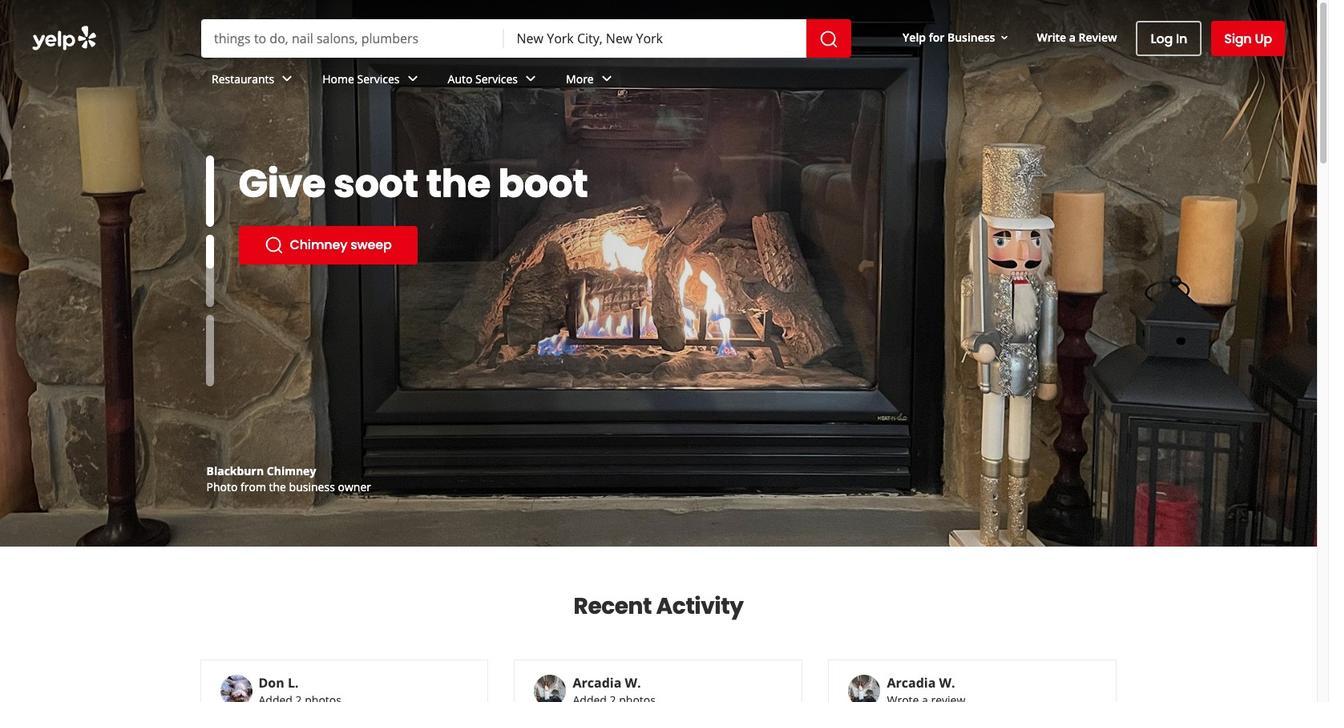 Task type: describe. For each thing, give the bounding box(es) containing it.
restaurants link
[[199, 58, 310, 104]]

photo of arcadia w. image for 2nd arcadia w. link from right
[[535, 675, 567, 703]]

give
[[239, 157, 326, 211]]

services for home services
[[357, 71, 400, 86]]

arcadia for first arcadia w. link from the right
[[888, 675, 936, 692]]

blackburn chimney photo from the business owner
[[207, 464, 371, 495]]

business categories element
[[199, 58, 1286, 104]]

blackburn
[[207, 464, 264, 479]]

write
[[1037, 29, 1067, 45]]

home services
[[323, 71, 400, 86]]

more link
[[553, 58, 629, 104]]

in
[[1177, 29, 1188, 48]]

1 arcadia w. from the left
[[573, 675, 641, 692]]

none search field containing log in
[[0, 0, 1318, 104]]

business
[[948, 29, 996, 45]]

a
[[1070, 29, 1076, 45]]

auto services link
[[435, 58, 553, 104]]

soot
[[334, 157, 419, 211]]

for
[[929, 29, 945, 45]]

w. for 2nd arcadia w. link from right
[[625, 675, 641, 692]]

boot
[[499, 157, 588, 211]]

Near text field
[[517, 30, 794, 47]]

yelp for business button
[[897, 23, 1018, 52]]

arcadia for 2nd arcadia w. link from right
[[573, 675, 622, 692]]

owner
[[338, 480, 371, 495]]

sign
[[1225, 29, 1253, 48]]

restaurants
[[212, 71, 275, 86]]

0 vertical spatial chimney
[[290, 236, 348, 254]]

blackburn chimney link
[[207, 464, 316, 479]]

don
[[259, 675, 285, 692]]

none search field inside explore banner section banner
[[201, 19, 855, 58]]

yelp for business
[[903, 29, 996, 45]]

up
[[1256, 29, 1273, 48]]

chimney sweep link
[[239, 226, 418, 265]]



Task type: locate. For each thing, give the bounding box(es) containing it.
0 horizontal spatial arcadia w.
[[573, 675, 641, 692]]

recent
[[574, 591, 652, 622]]

photo of arcadia w. image for first arcadia w. link from the right
[[849, 675, 881, 703]]

arcadia
[[573, 675, 622, 692], [888, 675, 936, 692]]

1 horizontal spatial services
[[476, 71, 518, 86]]

services for auto services
[[476, 71, 518, 86]]

yelp
[[903, 29, 926, 45]]

24 chevron down v2 image inside more link
[[597, 69, 617, 89]]

24 chevron down v2 image for restaurants
[[278, 69, 297, 89]]

sign up
[[1225, 29, 1273, 48]]

from
[[241, 480, 266, 495]]

2 horizontal spatial 24 chevron down v2 image
[[597, 69, 617, 89]]

chimney
[[290, 236, 348, 254], [267, 464, 316, 479]]

w.
[[625, 675, 641, 692], [940, 675, 956, 692]]

2 24 chevron down v2 image from the left
[[403, 69, 422, 89]]

home services link
[[310, 58, 435, 104]]

search image
[[820, 29, 839, 49]]

24 chevron down v2 image inside home services link
[[403, 69, 422, 89]]

2 arcadia w. link from the left
[[888, 675, 956, 692]]

auto
[[448, 71, 473, 86]]

sign up button
[[1212, 21, 1286, 56]]

24 chevron down v2 image left auto
[[403, 69, 422, 89]]

1 horizontal spatial photo of arcadia w. image
[[849, 675, 881, 703]]

0 vertical spatial the
[[426, 157, 491, 211]]

photo of don l. image
[[220, 675, 252, 703]]

arcadia w. link
[[573, 675, 641, 692], [888, 675, 956, 692]]

home
[[323, 71, 354, 86]]

16 chevron down v2 image
[[999, 31, 1012, 44]]

auto services
[[448, 71, 518, 86]]

None field
[[214, 30, 491, 47], [517, 30, 794, 47]]

24 chevron down v2 image right restaurants
[[278, 69, 297, 89]]

write a review
[[1037, 29, 1118, 45]]

log in button
[[1137, 21, 1203, 56]]

24 search v2 image
[[264, 236, 284, 255]]

1 arcadia w. link from the left
[[573, 675, 641, 692]]

sweep
[[351, 236, 392, 254]]

none field near
[[517, 30, 794, 47]]

1 horizontal spatial w.
[[940, 675, 956, 692]]

1 horizontal spatial arcadia
[[888, 675, 936, 692]]

arcadia w.
[[573, 675, 641, 692], [888, 675, 956, 692]]

don l. link
[[259, 675, 299, 692]]

explore recent activity section section
[[187, 548, 1131, 703]]

0 horizontal spatial services
[[357, 71, 400, 86]]

1 horizontal spatial none field
[[517, 30, 794, 47]]

write a review link
[[1031, 23, 1124, 52]]

2 arcadia w. from the left
[[888, 675, 956, 692]]

2 w. from the left
[[940, 675, 956, 692]]

w. for first arcadia w. link from the right
[[940, 675, 956, 692]]

l.
[[288, 675, 299, 692]]

1 24 chevron down v2 image from the left
[[278, 69, 297, 89]]

1 horizontal spatial arcadia w.
[[888, 675, 956, 692]]

24 chevron down v2 image inside restaurants link
[[278, 69, 297, 89]]

1 horizontal spatial arcadia w. link
[[888, 675, 956, 692]]

none field find
[[214, 30, 491, 47]]

0 horizontal spatial w.
[[625, 675, 641, 692]]

the
[[426, 157, 491, 211], [269, 480, 286, 495]]

1 services from the left
[[357, 71, 400, 86]]

Find text field
[[214, 30, 491, 47]]

None search field
[[201, 19, 855, 58]]

log in
[[1151, 29, 1188, 48]]

1 none field from the left
[[214, 30, 491, 47]]

chimney sweep
[[290, 236, 392, 254]]

None search field
[[0, 0, 1318, 104]]

the inside blackburn chimney photo from the business owner
[[269, 480, 286, 495]]

0 horizontal spatial none field
[[214, 30, 491, 47]]

services
[[357, 71, 400, 86], [476, 71, 518, 86]]

log
[[1151, 29, 1174, 48]]

select slide image
[[206, 156, 214, 227]]

activity
[[657, 591, 744, 622]]

chimney right the 24 search v2 image
[[290, 236, 348, 254]]

3 24 chevron down v2 image from the left
[[597, 69, 617, 89]]

services left 24 chevron down v2 icon
[[476, 71, 518, 86]]

photo of arcadia w. image
[[535, 675, 567, 703], [849, 675, 881, 703]]

1 horizontal spatial 24 chevron down v2 image
[[403, 69, 422, 89]]

services inside the auto services link
[[476, 71, 518, 86]]

review
[[1079, 29, 1118, 45]]

business
[[289, 480, 335, 495]]

1 photo of arcadia w. image from the left
[[535, 675, 567, 703]]

24 chevron down v2 image for home services
[[403, 69, 422, 89]]

2 arcadia from the left
[[888, 675, 936, 692]]

services right home
[[357, 71, 400, 86]]

1 horizontal spatial the
[[426, 157, 491, 211]]

0 horizontal spatial arcadia w. link
[[573, 675, 641, 692]]

services inside home services link
[[357, 71, 400, 86]]

none field up more link at the left top of page
[[517, 30, 794, 47]]

none field up home services
[[214, 30, 491, 47]]

1 vertical spatial the
[[269, 480, 286, 495]]

24 chevron down v2 image
[[278, 69, 297, 89], [403, 69, 422, 89], [597, 69, 617, 89]]

0 horizontal spatial photo of arcadia w. image
[[535, 675, 567, 703]]

1 vertical spatial chimney
[[267, 464, 316, 479]]

recent activity
[[574, 591, 744, 622]]

1 w. from the left
[[625, 675, 641, 692]]

more
[[566, 71, 594, 86]]

24 chevron down v2 image
[[521, 69, 541, 89]]

0 horizontal spatial arcadia
[[573, 675, 622, 692]]

2 services from the left
[[476, 71, 518, 86]]

2 none field from the left
[[517, 30, 794, 47]]

don l.
[[259, 675, 299, 692]]

chimney up business
[[267, 464, 316, 479]]

give soot the boot
[[239, 157, 588, 211]]

chimney inside blackburn chimney photo from the business owner
[[267, 464, 316, 479]]

24 chevron down v2 image right more
[[597, 69, 617, 89]]

24 chevron down v2 image for more
[[597, 69, 617, 89]]

explore banner section banner
[[0, 0, 1318, 547]]

1 arcadia from the left
[[573, 675, 622, 692]]

0 horizontal spatial 24 chevron down v2 image
[[278, 69, 297, 89]]

2 photo of arcadia w. image from the left
[[849, 675, 881, 703]]

photo
[[207, 480, 238, 495]]

0 horizontal spatial the
[[269, 480, 286, 495]]



Task type: vqa. For each thing, say whether or not it's contained in the screenshot.
mar 15, 2023 on the bottom of page
no



